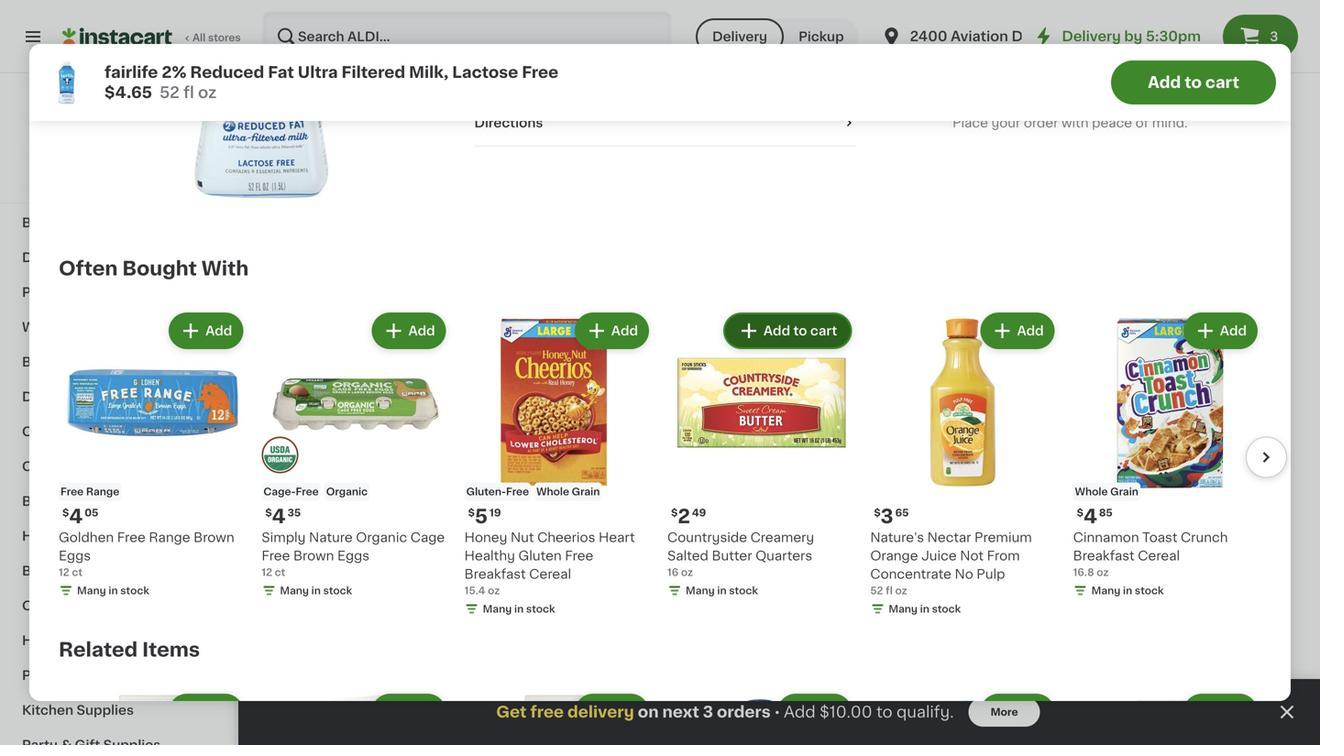 Task type: locate. For each thing, give the bounding box(es) containing it.
fairlife inside the fairlife 2% reduced fat ultra filtered milk, lactose free 52 fl oz
[[787, 336, 827, 349]]

1 horizontal spatial cereal
[[1138, 550, 1180, 562]]

2 12 oz from the left
[[446, 6, 471, 16]]

1 horizontal spatial fairlife
[[787, 336, 827, 349]]

frozen up bakery
[[22, 182, 67, 194]]

85 inside '$ 4 85'
[[1099, 508, 1113, 518]]

view all (20+)
[[1073, 92, 1161, 105], [1073, 459, 1161, 472]]

1 vertical spatial goods
[[77, 460, 121, 473]]

49 up '$10.00'
[[812, 680, 826, 690]]

1 horizontal spatial fries
[[565, 703, 596, 716]]

product group
[[787, 0, 943, 53], [787, 146, 943, 420], [59, 309, 247, 602], [262, 309, 450, 602], [465, 309, 653, 620], [668, 309, 856, 602], [870, 309, 1059, 620], [1073, 309, 1262, 602], [275, 513, 431, 745], [446, 513, 601, 733], [616, 513, 772, 745], [787, 513, 943, 745], [957, 513, 1113, 745], [1128, 513, 1284, 745], [59, 690, 247, 745], [262, 690, 450, 745], [465, 690, 653, 745], [668, 690, 856, 745], [870, 690, 1059, 745], [1073, 690, 1262, 745]]

05 inside '$ 3 05'
[[641, 313, 655, 323]]

care for personal care
[[83, 669, 115, 682]]

100% for 100% satisfaction guarantee place your order with peace of mind.
[[984, 98, 1019, 111]]

whole for gluten-free whole grain
[[537, 487, 569, 497]]

range inside goldhen free range brown eggs 12 ct
[[149, 531, 190, 544]]

organic down frozen snacks
[[326, 487, 368, 497]]

eggs inside goldhen free range brown eggs 12 ct
[[59, 550, 91, 562]]

0 vertical spatial 100%
[[984, 98, 1019, 111]]

2 sponsored badge image from the top
[[787, 405, 842, 415]]

7.5 oz
[[1128, 24, 1157, 34]]

0 horizontal spatial cereal
[[529, 568, 571, 581]]

view up whole grain
[[1073, 459, 1104, 472]]

$ 1 85 for friendly farms chocolate milk
[[1131, 312, 1162, 331]]

1 gal from the left
[[976, 372, 992, 383]]

5 friendly from the left
[[1128, 336, 1180, 349]]

your
[[992, 116, 1021, 129]]

0 horizontal spatial friendly farms 2% milk
[[275, 336, 422, 349]]

0 horizontal spatial 0.5
[[957, 372, 974, 383]]

0 vertical spatial all
[[1108, 92, 1123, 105]]

65 up the fairlife 2% reduced fat ultra filtered milk, lactose free 52 fl oz
[[813, 313, 826, 323]]

mamma cozi pepperoni pizza snacks
[[957, 703, 1111, 734]]

cart
[[1206, 75, 1240, 90], [810, 325, 837, 337]]

guarantee
[[1104, 98, 1171, 111], [141, 177, 194, 187]]

2 view all (20+) from the top
[[1073, 459, 1161, 472]]

1 vertical spatial filtered
[[820, 355, 869, 367]]

whole for friendly farms whole milk 0.5 gal
[[1055, 336, 1096, 349]]

condiments
[[22, 425, 104, 438]]

1 all from the top
[[1108, 92, 1123, 105]]

0 vertical spatial reduced
[[190, 65, 264, 80]]

guarantee for 100% satisfaction guarantee
[[141, 177, 194, 187]]

1 ct from the left
[[72, 567, 83, 577]]

frozen up cage-free organic
[[275, 456, 344, 475]]

1 horizontal spatial fl
[[802, 391, 809, 401]]

all up whole grain
[[1108, 459, 1123, 472]]

0 horizontal spatial brown
[[194, 531, 234, 544]]

1 vertical spatial care
[[83, 669, 115, 682]]

kirkwood chicken fries
[[446, 703, 596, 716]]

4 up goldhen on the left of page
[[69, 507, 83, 526]]

care down related
[[83, 669, 115, 682]]

2 1 from the left
[[1138, 312, 1147, 331]]

52 inside fairlife 2% reduced fat ultra filtered milk, lactose free $4.65 52 fl oz
[[160, 85, 180, 100]]

add inside the treatment tracker modal dialog
[[784, 705, 816, 720]]

organic left cage
[[356, 531, 407, 544]]

ct
[[72, 567, 83, 577], [275, 567, 285, 578]]

guarantee up of
[[1104, 98, 1171, 111]]

& left candy
[[73, 147, 84, 160]]

goods down beer & cider at the top left
[[49, 391, 93, 403]]

frozen inside item carousel region
[[275, 456, 344, 475]]

$ inside $ 5 19
[[468, 508, 475, 518]]

all stores link
[[62, 11, 242, 62]]

16 up ingredients button
[[616, 6, 627, 16]]

delivery inside button
[[712, 30, 768, 43]]

add button for kirkwood chicken fries
[[525, 519, 596, 552]]

add to list button
[[1153, 46, 1246, 69]]

1 horizontal spatial eggs
[[337, 550, 370, 562]]

nature's nectar premium orange juice not from concentrate no pulp 52 fl oz
[[870, 531, 1032, 596]]

free inside the fairlife 2% reduced fat ultra filtered milk, lactose free 52 fl oz
[[842, 373, 870, 386]]

fairlife up $4.65
[[105, 65, 158, 80]]

sponsored badge image
[[787, 38, 842, 48], [787, 405, 842, 415]]

season's
[[275, 703, 333, 716]]

85 up chocolate at the right of page
[[1148, 313, 1162, 323]]

organic inside simply nature organic cage free brown eggs 12 ct
[[356, 531, 407, 544]]

1 horizontal spatial 12 oz
[[446, 6, 471, 16]]

fl inside fairlife 2% reduced fat ultra filtered milk, lactose free $4.65 52 fl oz
[[183, 85, 194, 100]]

farms inside friendly farms chocolate milk 0.5 gal
[[1183, 336, 1222, 349]]

fries
[[565, 703, 596, 716], [391, 721, 422, 734]]

filtered
[[342, 65, 405, 80], [820, 355, 869, 367]]

2 horizontal spatial breakfast
[[1073, 550, 1135, 562]]

add button
[[171, 315, 241, 348], [374, 315, 444, 348], [577, 315, 647, 348], [982, 315, 1053, 348], [1185, 315, 1256, 348], [355, 519, 425, 552], [525, 519, 596, 552], [696, 519, 767, 552], [866, 519, 937, 552], [1037, 519, 1108, 552]]

filtered for fl
[[342, 65, 405, 80]]

1 horizontal spatial add to cart
[[1148, 75, 1240, 90]]

delivery left 7
[[712, 30, 768, 43]]

2 horizontal spatial fl
[[886, 586, 893, 596]]

1 horizontal spatial filtered
[[820, 355, 869, 367]]

05 for 3
[[641, 313, 655, 323]]

fairlife 2% reduced fat ultra filtered milk, lactose free $4.65 52 fl oz
[[105, 65, 559, 100]]

0 vertical spatial 05
[[641, 313, 655, 323]]

1 friendly farms 2% milk from the left
[[275, 336, 422, 349]]

frozen
[[22, 182, 67, 194], [275, 456, 344, 475]]

sponsored badge image down 7 oz
[[787, 38, 842, 48]]

in inside button
[[1007, 24, 1016, 34]]

range up baking essentials link
[[149, 531, 190, 544]]

2 vertical spatial 52
[[870, 586, 883, 596]]

4 left 35
[[272, 507, 286, 526]]

1 horizontal spatial 16
[[668, 567, 679, 577]]

1 horizontal spatial satisfaction
[[1022, 98, 1101, 111]]

appetitos cream cheese stuffed jalapenos button
[[1128, 513, 1284, 745]]

0 horizontal spatial delivery
[[712, 30, 768, 43]]

ultra inside the fairlife 2% reduced fat ultra filtered milk, lactose free 52 fl oz
[[787, 355, 817, 367]]

2 ct from the left
[[275, 567, 285, 578]]

(20+) up of
[[1126, 92, 1161, 105]]

ct down simply
[[275, 567, 285, 578]]

85 for cinnamon toast crunch breakfast cereal
[[1099, 508, 1113, 518]]

often bought with
[[59, 259, 249, 278]]

corn
[[719, 703, 751, 716]]

gal inside friendly farms whole milk 0.5 gal
[[976, 372, 992, 383]]

52 for nature's
[[870, 586, 883, 596]]

0 horizontal spatial fat
[[268, 65, 294, 80]]

95
[[983, 680, 996, 690]]

1 vertical spatial (20+)
[[1126, 459, 1161, 472]]

$ 1 85 for friendly farms whole milk
[[961, 312, 992, 331]]

lactose inside fairlife 2% reduced fat ultra filtered milk, lactose free $4.65 52 fl oz
[[452, 65, 518, 80]]

& left sauces
[[107, 425, 117, 438]]

lactose
[[452, 65, 518, 80], [787, 373, 839, 386]]

goods
[[49, 391, 93, 403], [77, 460, 121, 473]]

5 farms from the left
[[1183, 336, 1222, 349]]

fairlife down the $ 4 65
[[787, 336, 827, 349]]

gluten
[[518, 550, 562, 562]]

1 vertical spatial milk,
[[873, 355, 902, 367]]

cinnamon
[[1073, 531, 1139, 544]]

fl down concentrate
[[886, 586, 893, 596]]

appetitos for cheese
[[1128, 703, 1191, 716]]

appetitos
[[787, 703, 850, 716], [1128, 703, 1191, 716]]

2 vertical spatial fl
[[886, 586, 893, 596]]

1 for friendly farms chocolate milk
[[1138, 312, 1147, 331]]

0.5 inside friendly farms whole milk 0.5 gal
[[957, 372, 974, 383]]

0 vertical spatial milk,
[[409, 65, 449, 80]]

0 horizontal spatial fairlife
[[105, 65, 158, 80]]

friendly
[[275, 336, 327, 349], [446, 336, 498, 349], [616, 336, 668, 349], [957, 336, 1009, 349], [1128, 336, 1180, 349]]

soups
[[138, 460, 180, 473]]

85 down whole grain
[[1099, 508, 1113, 518]]

snacks down "more"
[[994, 721, 1040, 734]]

1 vertical spatial 52
[[787, 391, 800, 401]]

1 view all (20+) from the top
[[1073, 92, 1161, 105]]

0 vertical spatial satisfaction
[[1022, 98, 1101, 111]]

1 up friendly farms whole milk 0.5 gal
[[968, 312, 976, 331]]

1 horizontal spatial 49
[[812, 680, 826, 690]]

free inside honey nut cheerios heart healthy gluten free breakfast cereal 15.4 oz
[[565, 550, 594, 562]]

0 vertical spatial organic
[[326, 487, 368, 497]]

3 friendly from the left
[[616, 336, 668, 349]]

sponsored badge image down the fairlife 2% reduced fat ultra filtered milk, lactose free 52 fl oz
[[787, 405, 842, 415]]

1 grain from the left
[[572, 487, 600, 497]]

100% down snacks & candy
[[47, 177, 75, 187]]

65 inside the $ 4 65
[[813, 313, 826, 323]]

milk inside friendly farms chocolate milk 0.5 gal
[[1198, 355, 1224, 367]]

crunch
[[1181, 531, 1228, 544]]

prepared foods
[[22, 286, 127, 299]]

0 horizontal spatial add to cart
[[764, 325, 837, 337]]

0.5 inside friendly farms chocolate milk 0.5 gal
[[1128, 372, 1144, 383]]

1 vertical spatial breakfast
[[1073, 550, 1135, 562]]

ct right baking
[[72, 567, 83, 577]]

fl inside the fairlife 2% reduced fat ultra filtered milk, lactose free 52 fl oz
[[802, 391, 809, 401]]

1 vertical spatial fl
[[802, 391, 809, 401]]

frozen for frozen snacks
[[275, 456, 344, 475]]

fat inside fairlife 2% reduced fat ultra filtered milk, lactose free $4.65 52 fl oz
[[268, 65, 294, 80]]

$10.00
[[820, 705, 873, 720]]

brown left simply
[[194, 531, 234, 544]]

1 horizontal spatial friendly farms 2% milk
[[446, 336, 592, 349]]

0 horizontal spatial 16
[[616, 6, 627, 16]]

4 up the fairlife 2% reduced fat ultra filtered milk, lactose free 52 fl oz
[[797, 312, 811, 331]]

2 friendly farms 2% milk from the left
[[446, 336, 592, 349]]

1 up chocolate at the right of page
[[1138, 312, 1147, 331]]

view for 1st view all (20+) "popup button" from the bottom of the page
[[1073, 459, 1104, 472]]

0 horizontal spatial milk,
[[409, 65, 449, 80]]

65 for 4
[[813, 313, 826, 323]]

3 farms from the left
[[671, 336, 711, 349]]

brown down the nature
[[293, 550, 334, 562]]

0 vertical spatial sponsored badge image
[[787, 38, 842, 48]]

reduced inside the fairlife 2% reduced fat ultra filtered milk, lactose free 52 fl oz
[[853, 336, 911, 349]]

all for 1st view all (20+) "popup button" from the top of the page
[[1108, 92, 1123, 105]]

to inside the treatment tracker modal dialog
[[877, 705, 893, 720]]

$ inside '$ 4 85'
[[1077, 508, 1084, 518]]

cinnamon toast crunch breakfast cereal 16.8 oz
[[1073, 531, 1228, 578]]

appetitos up sticks
[[787, 703, 850, 716]]

personal care
[[22, 669, 115, 682]]

$ 1 85 up friendly farms whole milk 0.5 gal
[[961, 312, 992, 331]]

whole inside friendly farms whole milk 0.5 gal
[[1055, 336, 1096, 349]]

view all (20+) up whole grain
[[1073, 459, 1161, 472]]

item carousel region
[[275, 80, 1284, 433], [33, 302, 1287, 632], [275, 447, 1284, 745]]

12
[[275, 6, 286, 16], [446, 6, 456, 16], [59, 567, 69, 577], [262, 567, 272, 578]]

product group containing 6
[[957, 513, 1113, 745]]

65 for 3
[[895, 508, 909, 518]]

guarantee inside button
[[141, 177, 194, 187]]

breakfast up household at the left bottom of the page
[[22, 495, 86, 508]]

2% inside fairlife 2% reduced fat ultra filtered milk, lactose free $4.65 52 fl oz
[[162, 65, 187, 80]]

grain up '$ 4 85'
[[1111, 487, 1139, 497]]

directions
[[474, 116, 543, 129]]

0 vertical spatial breakfast
[[22, 495, 86, 508]]

2 0.5 from the left
[[1128, 372, 1144, 383]]

0 horizontal spatial $ 1 85
[[961, 312, 992, 331]]

breakfast inside honey nut cheerios heart healthy gluten free breakfast cereal 15.4 oz
[[465, 568, 526, 581]]

100% inside button
[[47, 177, 75, 187]]

milk, for fairlife 2% reduced fat ultra filtered milk, lactose free $4.65 52 fl oz
[[409, 65, 449, 80]]

appetitos up cheese
[[1128, 703, 1191, 716]]

05 down free range
[[85, 508, 98, 518]]

view all (20+) button
[[1065, 80, 1181, 117], [1065, 447, 1181, 484]]

oz inside the cinnamon toast crunch breakfast cereal 16.8 oz
[[1097, 567, 1109, 578]]

2 appetitos from the left
[[1128, 703, 1191, 716]]

0 horizontal spatial satisfaction
[[77, 177, 139, 187]]

100% satisfaction guarantee
[[47, 177, 194, 187]]

cereal
[[1138, 550, 1180, 562], [529, 568, 571, 581]]

1 horizontal spatial lactose
[[787, 373, 839, 386]]

grain inside product group
[[572, 487, 600, 497]]

49 inside $ 2 49
[[692, 508, 706, 518]]

$ 5 19
[[468, 507, 501, 526]]

stock inside button
[[1019, 24, 1048, 34]]

2400 aviation dr
[[910, 30, 1029, 43]]

1 view from the top
[[1073, 92, 1104, 105]]

$ inside $ 3 75
[[620, 680, 627, 690]]

52 for fairlife
[[160, 85, 180, 100]]

52 right $4.65
[[160, 85, 180, 100]]

vinegars,
[[55, 600, 116, 612]]

2 gal from the left
[[1147, 372, 1163, 383]]

mind.
[[1152, 116, 1188, 129]]

$4.65
[[105, 85, 152, 100]]

0 horizontal spatial eggs
[[59, 550, 91, 562]]

0 vertical spatial view all (20+)
[[1073, 92, 1161, 105]]

product group containing 5
[[465, 309, 653, 620]]

2 horizontal spatial snacks
[[994, 721, 1040, 734]]

1 vertical spatial view all (20+) button
[[1065, 447, 1181, 484]]

4 farms from the left
[[1012, 336, 1052, 349]]

item badge image
[[262, 437, 298, 474]]

delivery left by
[[1062, 30, 1121, 43]]

reduced for fl
[[190, 65, 264, 80]]

2 view all (20+) button from the top
[[1065, 447, 1181, 484]]

1 vertical spatial ultra
[[787, 355, 817, 367]]

range down canned goods & soups
[[86, 487, 119, 497]]

breakfast down the cinnamon
[[1073, 550, 1135, 562]]

organic for nature
[[356, 531, 407, 544]]

appetitos inside appetitos cream cheese stuffed jalapenos
[[1128, 703, 1191, 716]]

household link
[[11, 519, 223, 554]]

1 vertical spatial reduced
[[853, 336, 911, 349]]

ultra inside fairlife 2% reduced fat ultra filtered milk, lactose free $4.65 52 fl oz
[[298, 65, 338, 80]]

goods up free range
[[77, 460, 121, 473]]

1 vertical spatial view all (20+)
[[1073, 459, 1161, 472]]

100% up the your
[[984, 98, 1019, 111]]

view up with
[[1073, 92, 1104, 105]]

2400
[[910, 30, 948, 43]]

$3.05 element
[[275, 310, 431, 334]]

oz inside honey nut cheerios heart healthy gluten free breakfast cereal 15.4 oz
[[488, 586, 500, 596]]

2 eggs from the left
[[337, 550, 370, 562]]

get free delivery on next 3 orders • add $10.00 to qualify.
[[496, 705, 954, 720]]

1 vertical spatial add to cart
[[764, 325, 837, 337]]

goods for dry
[[49, 391, 93, 403]]

appetitos inside appetitos mozzarella sticks
[[787, 703, 850, 716]]

lactose for fairlife 2% reduced fat ultra filtered milk, lactose free $4.65 52 fl oz
[[452, 65, 518, 80]]

0 vertical spatial frozen
[[22, 182, 67, 194]]

1 horizontal spatial guarantee
[[1104, 98, 1171, 111]]

0 horizontal spatial breakfast
[[22, 495, 86, 508]]

fat for fl
[[268, 65, 294, 80]]

fl down the all
[[183, 85, 194, 100]]

0 vertical spatial range
[[86, 487, 119, 497]]

0 horizontal spatial 100%
[[47, 177, 75, 187]]

1 horizontal spatial delivery
[[1062, 30, 1121, 43]]

1 horizontal spatial breakfast
[[465, 568, 526, 581]]

all
[[193, 33, 206, 43]]

1 for friendly farms whole milk
[[968, 312, 976, 331]]

1 eggs from the left
[[59, 550, 91, 562]]

care
[[69, 635, 101, 647], [83, 669, 115, 682]]

1 horizontal spatial frozen
[[275, 456, 344, 475]]

fl inside nature's nectar premium orange juice not from concentrate no pulp 52 fl oz
[[886, 586, 893, 596]]

0 vertical spatial fl
[[183, 85, 194, 100]]

eggs up baking essentials
[[59, 550, 91, 562]]

lactose inside the fairlife 2% reduced fat ultra filtered milk, lactose free 52 fl oz
[[787, 373, 839, 386]]

fl for nature's
[[886, 586, 893, 596]]

0 vertical spatial snacks
[[22, 147, 70, 160]]

85 for friendly farms whole milk
[[978, 313, 992, 323]]

0.5 for whole
[[957, 372, 974, 383]]

guarantee down snacks & candy link
[[141, 177, 194, 187]]

dogs
[[616, 721, 651, 734]]

cream
[[1194, 703, 1237, 716]]

1 horizontal spatial cart
[[1206, 75, 1240, 90]]

range
[[86, 487, 119, 497], [149, 531, 190, 544]]

(20+) up whole grain
[[1126, 459, 1161, 472]]

0 horizontal spatial guarantee
[[141, 177, 194, 187]]

fries right french
[[391, 721, 422, 734]]

100% satisfaction guarantee place your order with peace of mind.
[[953, 98, 1188, 129]]

satisfaction up with
[[1022, 98, 1101, 111]]

delivery button
[[696, 18, 784, 55]]

0 vertical spatial 65
[[813, 313, 826, 323]]

eggs down the nature
[[337, 550, 370, 562]]

whole for friendly farms whole milk
[[714, 336, 755, 349]]

0 vertical spatial 49
[[692, 508, 706, 518]]

1 vertical spatial organic
[[356, 531, 407, 544]]

65 inside $ 3 65
[[895, 508, 909, 518]]

lactose down read
[[452, 65, 518, 80]]

cereal down gluten
[[529, 568, 571, 581]]

1 vertical spatial 16
[[668, 567, 679, 577]]

juice
[[922, 550, 957, 562]]

farms inside the friendly farms whole milk
[[671, 336, 711, 349]]

52 down concentrate
[[870, 586, 883, 596]]

0 horizontal spatial reduced
[[190, 65, 264, 80]]

1 appetitos from the left
[[787, 703, 850, 716]]

product group containing 7 oz
[[787, 0, 943, 53]]

eggs inside simply nature organic cage free brown eggs 12 ct
[[337, 550, 370, 562]]

guarantee for 100% satisfaction guarantee place your order with peace of mind.
[[1104, 98, 1171, 111]]

fairlife 2% reduced fat ultra filtered milk, lactose free 52 fl oz
[[787, 336, 935, 401]]

65 up the nature's
[[895, 508, 909, 518]]

reduced for oz
[[853, 336, 911, 349]]

ultra for oz
[[787, 355, 817, 367]]

4 for goldhen free range brown eggs
[[69, 507, 83, 526]]

1 horizontal spatial 05
[[641, 313, 655, 323]]

05 up the friendly farms whole milk
[[641, 313, 655, 323]]

1 vertical spatial fat
[[915, 336, 935, 349]]

0 vertical spatial fairlife
[[105, 65, 158, 80]]

1 vertical spatial fairlife
[[787, 336, 827, 349]]

free inside simply nature organic cage free brown eggs 12 ct
[[262, 550, 290, 562]]

fries right free
[[565, 703, 596, 716]]

4 friendly from the left
[[957, 336, 1009, 349]]

instacart logo image
[[62, 26, 172, 48]]

0 vertical spatial 52
[[160, 85, 180, 100]]

add to cart
[[1148, 75, 1240, 90], [764, 325, 837, 337]]

None search field
[[262, 11, 672, 62]]

lactose down the $ 4 65
[[787, 373, 839, 386]]

snacks up cage-free organic
[[348, 456, 423, 475]]

52 inside nature's nectar premium orange juice not from concentrate no pulp 52 fl oz
[[870, 586, 883, 596]]

1 vertical spatial cart
[[810, 325, 837, 337]]

7 oz
[[787, 24, 807, 34]]

farms inside friendly farms whole milk 0.5 gal
[[1012, 336, 1052, 349]]

grain up cheerios
[[572, 487, 600, 497]]

with
[[1062, 116, 1089, 129]]

05
[[641, 313, 655, 323], [85, 508, 98, 518]]

6
[[968, 679, 981, 698]]

satisfaction inside 100% satisfaction guarantee place your order with peace of mind.
[[1022, 98, 1101, 111]]

49 right the 2
[[692, 508, 706, 518]]

5
[[475, 507, 488, 526]]

whole inside the friendly farms whole milk
[[714, 336, 755, 349]]

item carousel region containing 4
[[33, 302, 1287, 632]]

(20+)
[[1126, 92, 1161, 105], [1126, 459, 1161, 472]]

deli
[[22, 251, 48, 264]]

1 1 from the left
[[968, 312, 976, 331]]

gal inside friendly farms chocolate milk 0.5 gal
[[1147, 372, 1163, 383]]

16
[[616, 6, 627, 16], [668, 567, 679, 577]]

french
[[343, 721, 387, 734]]

65
[[813, 313, 826, 323], [895, 508, 909, 518]]

goods for canned
[[77, 460, 121, 473]]

beer
[[22, 356, 53, 369]]

fl down the $ 4 65
[[802, 391, 809, 401]]

milk, inside the fairlife 2% reduced fat ultra filtered milk, lactose free 52 fl oz
[[873, 355, 902, 367]]

16 inside countryside creamery salted butter quarters 16 oz
[[668, 567, 679, 577]]

2 all from the top
[[1108, 459, 1123, 472]]

0 horizontal spatial 12 oz
[[275, 6, 300, 16]]

honey nut cheerios heart healthy gluten free breakfast cereal 15.4 oz
[[465, 531, 635, 596]]

1 horizontal spatial reduced
[[853, 336, 911, 349]]

1 0.5 from the left
[[957, 372, 974, 383]]

1 vertical spatial guarantee
[[141, 177, 194, 187]]

4 for simply nature organic cage free brown eggs
[[272, 507, 286, 526]]

breakfast down healthy in the left of the page
[[465, 568, 526, 581]]

all up peace
[[1108, 92, 1123, 105]]

0 horizontal spatial cart
[[810, 325, 837, 337]]

organic for free
[[326, 487, 368, 497]]

0 vertical spatial lactose
[[452, 65, 518, 80]]

52 inside the fairlife 2% reduced fat ultra filtered milk, lactose free 52 fl oz
[[787, 391, 800, 401]]

2 view from the top
[[1073, 459, 1104, 472]]

care down vinegars,
[[69, 635, 101, 647]]

2 $ 1 85 from the left
[[1131, 312, 1162, 331]]

gal for chocolate
[[1147, 372, 1163, 383]]

0 horizontal spatial 65
[[813, 313, 826, 323]]

1 horizontal spatial 1
[[1138, 312, 1147, 331]]

4 up the cinnamon
[[1084, 507, 1097, 526]]

cage
[[411, 531, 445, 544]]

view all (20+) up peace
[[1073, 92, 1161, 105]]

1 horizontal spatial ct
[[275, 567, 285, 578]]

4 for fairlife 2% reduced fat ultra filtered milk, lactose free
[[797, 312, 811, 331]]

1 vertical spatial all
[[1108, 459, 1123, 472]]

$ inside the $ 4 65
[[790, 313, 797, 323]]

add button for honey nut cheerios heart healthy gluten free breakfast cereal
[[577, 315, 647, 348]]

& right "beer"
[[56, 356, 67, 369]]

satisfaction for 100% satisfaction guarantee place your order with peace of mind.
[[1022, 98, 1101, 111]]

1 vertical spatial range
[[149, 531, 190, 544]]

0 horizontal spatial snacks
[[22, 147, 70, 160]]

16 oz
[[616, 6, 642, 16]]

filtered for oz
[[820, 355, 869, 367]]

more
[[991, 707, 1018, 717]]

view all (20+) for 1st view all (20+) "popup button" from the bottom of the page
[[1073, 459, 1161, 472]]

1 horizontal spatial range
[[149, 531, 190, 544]]

0 horizontal spatial 1
[[968, 312, 976, 331]]

cereal down toast
[[1138, 550, 1180, 562]]

many in stock inside button
[[976, 24, 1048, 34]]

ultra
[[298, 65, 338, 80], [787, 355, 817, 367]]

satisfaction inside button
[[77, 177, 139, 187]]

1 vertical spatial lactose
[[787, 373, 839, 386]]

49 inside $ 3 49
[[812, 680, 826, 690]]

satisfaction down candy
[[77, 177, 139, 187]]

snacks down meat
[[22, 147, 70, 160]]

1 $ 1 85 from the left
[[961, 312, 992, 331]]

lactose for fairlife 2% reduced fat ultra filtered milk, lactose free 52 fl oz
[[787, 373, 839, 386]]

1 vertical spatial 65
[[895, 508, 909, 518]]

reduced inside fairlife 2% reduced fat ultra filtered milk, lactose free $4.65 52 fl oz
[[190, 65, 264, 80]]

appetitos for sticks
[[787, 703, 850, 716]]

filtered inside the fairlife 2% reduced fat ultra filtered milk, lactose free 52 fl oz
[[820, 355, 869, 367]]

85 up friendly farms whole milk 0.5 gal
[[978, 313, 992, 323]]

many in stock button
[[957, 0, 1113, 40]]

$ 1 85 up chocolate at the right of page
[[1131, 312, 1162, 331]]

0.5
[[957, 372, 974, 383], [1128, 372, 1144, 383]]

oz inside 7 oz button
[[795, 24, 807, 34]]

3 inside the treatment tracker modal dialog
[[703, 705, 713, 720]]

no
[[955, 568, 974, 581]]

spices
[[133, 600, 178, 612]]

2 friendly from the left
[[446, 336, 498, 349]]

item carousel region containing frozen snacks
[[275, 447, 1284, 745]]

7.5
[[1128, 24, 1142, 34]]

1 horizontal spatial 65
[[895, 508, 909, 518]]

fairlife inside fairlife 2% reduced fat ultra filtered milk, lactose free $4.65 52 fl oz
[[105, 65, 158, 80]]

$ inside $ 3 65
[[874, 508, 881, 518]]

guarantee inside 100% satisfaction guarantee place your order with peace of mind.
[[1104, 98, 1171, 111]]

0 horizontal spatial gal
[[976, 372, 992, 383]]

0 horizontal spatial grain
[[572, 487, 600, 497]]

care inside 'link'
[[83, 669, 115, 682]]

dr
[[1012, 30, 1029, 43]]

16 down salted
[[668, 567, 679, 577]]

52 down the $ 4 65
[[787, 391, 800, 401]]

0 horizontal spatial fries
[[391, 721, 422, 734]]

oz inside nature's nectar premium orange juice not from concentrate no pulp 52 fl oz
[[895, 586, 907, 596]]



Task type: describe. For each thing, give the bounding box(es) containing it.
get
[[496, 705, 527, 720]]

$ 4 05
[[62, 507, 98, 526]]

ultra for fl
[[298, 65, 338, 80]]

dry goods & pasta link
[[11, 380, 223, 414]]

many inside button
[[976, 24, 1005, 34]]

$ 3 05
[[620, 312, 655, 331]]

100% for 100% satisfaction guarantee
[[47, 177, 75, 187]]

1 (20+) from the top
[[1126, 92, 1161, 105]]

service type group
[[696, 18, 859, 55]]

frozen link
[[11, 171, 223, 205]]

product group containing appetitos cream cheese stuffed jalapenos
[[1128, 513, 1284, 745]]

regular
[[667, 703, 716, 716]]

choice
[[336, 703, 382, 716]]

1 vertical spatial snacks
[[348, 456, 423, 475]]

whole grain
[[1075, 487, 1139, 497]]

with
[[201, 259, 249, 278]]

$ inside $ 4 05
[[62, 508, 69, 518]]

delivery by 5:30pm link
[[1033, 26, 1201, 48]]

0 vertical spatial cart
[[1206, 75, 1240, 90]]

bakery
[[22, 216, 68, 229]]

more button
[[969, 698, 1040, 727]]

100% satisfaction guarantee button
[[29, 171, 205, 189]]

add button for simply nature organic cage free brown eggs
[[374, 315, 444, 348]]

3 for nature's nectar premium orange juice not from concentrate no pulp
[[881, 507, 894, 526]]

friendly inside friendly farms chocolate milk 0.5 gal
[[1128, 336, 1180, 349]]

breakfast link
[[11, 484, 223, 519]]

49 for 3
[[812, 680, 826, 690]]

view all (20+) for 1st view all (20+) "popup button" from the top of the page
[[1073, 92, 1161, 105]]

canned
[[22, 460, 74, 473]]

product group containing 2
[[668, 309, 856, 602]]

75
[[641, 680, 654, 690]]

85 for friendly farms chocolate milk
[[1148, 313, 1162, 323]]

dry goods & pasta
[[22, 391, 147, 403]]

add button for season's choice seasoned french fries
[[355, 519, 425, 552]]

$ 3 65
[[874, 507, 909, 526]]

health
[[22, 635, 66, 647]]

all for 1st view all (20+) "popup button" from the bottom of the page
[[1108, 459, 1123, 472]]

19
[[490, 508, 501, 518]]

& left spices
[[120, 600, 130, 612]]

bremer
[[616, 703, 663, 716]]

0 vertical spatial fries
[[565, 703, 596, 716]]

personal care link
[[11, 658, 223, 693]]

frozen for frozen
[[22, 182, 67, 194]]

place
[[953, 116, 988, 129]]

snacks & candy
[[22, 147, 131, 160]]

season's choice seasoned french fries
[[275, 703, 422, 734]]

pizza
[[957, 721, 990, 734]]

$ 4 85
[[1077, 507, 1113, 526]]

& left soups
[[124, 460, 135, 473]]

creamery
[[751, 531, 814, 544]]

3 for appetitos mozzarella sticks
[[797, 679, 810, 698]]

gluten-
[[466, 487, 506, 497]]

free inside fairlife 2% reduced fat ultra filtered milk, lactose free $4.65 52 fl oz
[[522, 65, 559, 80]]

wine link
[[11, 310, 223, 345]]

2 grain from the left
[[1111, 487, 1139, 497]]

seasoned
[[275, 721, 339, 734]]

$ 4 35
[[265, 507, 301, 526]]

snacks inside snacks & candy link
[[22, 147, 70, 160]]

bought
[[122, 259, 197, 278]]

bremer regular corn dogs
[[616, 703, 751, 734]]

delivery for delivery
[[712, 30, 768, 43]]

item carousel region containing 3
[[275, 80, 1284, 433]]

05 for 4
[[85, 508, 98, 518]]

1 friendly from the left
[[275, 336, 327, 349]]

brown inside goldhen free range brown eggs 12 ct
[[194, 531, 234, 544]]

related
[[59, 640, 138, 660]]

goldhen free range brown eggs 12 ct
[[59, 531, 234, 577]]

beverages link
[[11, 66, 223, 101]]

add button for bremer regular corn dogs
[[696, 519, 767, 552]]

kirkwood chicken fries button
[[446, 513, 601, 733]]

7 oz button
[[787, 0, 943, 36]]

3 inside button
[[1270, 30, 1279, 43]]

cereal inside the cinnamon toast crunch breakfast cereal 16.8 oz
[[1138, 550, 1180, 562]]

friendly farms chocolate milk 0.5 gal
[[1128, 336, 1224, 383]]

ct inside simply nature organic cage free brown eggs 12 ct
[[275, 567, 285, 578]]

add button for goldhen free range brown eggs
[[171, 315, 241, 348]]

2400 aviation dr button
[[881, 11, 1029, 62]]

cereal inside honey nut cheerios heart healthy gluten free breakfast cereal 15.4 oz
[[529, 568, 571, 581]]

friendly inside the friendly farms whole milk
[[616, 336, 668, 349]]

$ inside $ 3 49
[[790, 680, 797, 690]]

toast
[[1143, 531, 1178, 544]]

care for health care
[[69, 635, 101, 647]]

pasta
[[110, 391, 147, 403]]

$ 2 49
[[671, 507, 706, 526]]

12 inside simply nature organic cage free brown eggs 12 ct
[[262, 567, 272, 578]]

next
[[662, 705, 699, 720]]

2 farms from the left
[[501, 336, 540, 349]]

orange
[[870, 550, 918, 562]]

0 horizontal spatial range
[[86, 487, 119, 497]]

add button for cinnamon toast crunch breakfast cereal
[[1185, 315, 1256, 348]]

$ inside '$ 3 05'
[[620, 313, 627, 323]]

mamma
[[957, 703, 1009, 716]]

49 for 2
[[692, 508, 706, 518]]

35
[[288, 508, 301, 518]]

1 vertical spatial add to cart button
[[725, 315, 850, 348]]

meat
[[22, 112, 56, 125]]

fairlife for fairlife 2% reduced fat ultra filtered milk, lactose free $4.65 52 fl oz
[[105, 65, 158, 80]]

season's choice seasoned french fries button
[[275, 513, 431, 745]]

ct inside goldhen free range brown eggs 12 ct
[[72, 567, 83, 577]]

1 12 oz from the left
[[275, 6, 300, 16]]

oz inside countryside creamery salted butter quarters 16 oz
[[681, 567, 693, 577]]

nectar
[[928, 531, 971, 544]]

simply nature organic cage free brown eggs 12 ct
[[262, 531, 445, 578]]

prepared
[[22, 286, 83, 299]]

fat for oz
[[915, 336, 935, 349]]

to inside button
[[1209, 51, 1223, 64]]

list
[[1226, 51, 1246, 64]]

2% inside the fairlife 2% reduced fat ultra filtered milk, lactose free 52 fl oz
[[830, 336, 849, 349]]

$ inside $ 4 35
[[265, 508, 272, 518]]

delivery by 5:30pm
[[1062, 30, 1201, 43]]

$ 4 65
[[790, 312, 826, 331]]

1 farms from the left
[[330, 336, 370, 349]]

1 sponsored badge image from the top
[[787, 38, 842, 48]]

bakery link
[[11, 205, 223, 240]]

1 view all (20+) button from the top
[[1065, 80, 1181, 117]]

add inside button
[[1179, 51, 1206, 64]]

delivery
[[568, 705, 634, 720]]

& right meat
[[59, 112, 70, 125]]

related items
[[59, 640, 200, 660]]

premium
[[975, 531, 1032, 544]]

free inside goldhen free range brown eggs 12 ct
[[117, 531, 146, 544]]

$3.09 element
[[275, 676, 431, 700]]

oils,
[[22, 600, 51, 612]]

cart inside item carousel region
[[810, 325, 837, 337]]

2 (20+) from the top
[[1126, 459, 1161, 472]]

add button for mamma cozi pepperoni pizza snacks
[[1037, 519, 1108, 552]]

healthy
[[465, 550, 515, 562]]

deli link
[[11, 240, 223, 275]]

oz inside fairlife 2% reduced fat ultra filtered milk, lactose free $4.65 52 fl oz
[[198, 85, 217, 100]]

sponsored badge image inside item carousel region
[[787, 405, 842, 415]]

0.5 for chocolate
[[1128, 372, 1144, 383]]

candy
[[87, 147, 131, 160]]

15.4
[[465, 586, 485, 596]]

$ inside $ 2 49
[[671, 508, 678, 518]]

add to cart inside item carousel region
[[764, 325, 837, 337]]

personal
[[22, 669, 80, 682]]

milk inside the friendly farms whole milk
[[616, 355, 642, 367]]

essentials
[[71, 565, 138, 578]]

read more button
[[474, 27, 546, 45]]

aldi logo image
[[99, 95, 134, 130]]

items
[[142, 640, 200, 660]]

oz inside the fairlife 2% reduced fat ultra filtered milk, lactose free 52 fl oz
[[812, 391, 824, 401]]

cider
[[70, 356, 106, 369]]

canned goods & soups
[[22, 460, 180, 473]]

1 horizontal spatial add to cart button
[[1111, 61, 1276, 105]]

3 for bremer regular corn dogs
[[627, 679, 639, 698]]

4 for cinnamon toast crunch breakfast cereal
[[1084, 507, 1097, 526]]

milk, for fairlife 2% reduced fat ultra filtered milk, lactose free 52 fl oz
[[873, 355, 902, 367]]

brown inside simply nature organic cage free brown eggs 12 ct
[[293, 550, 334, 562]]

fries inside season's choice seasoned french fries
[[391, 721, 422, 734]]

nut
[[511, 531, 534, 544]]

cheese
[[1128, 721, 1177, 734]]

butter
[[712, 550, 752, 562]]

simply
[[262, 531, 306, 544]]

fl for fairlife
[[183, 85, 194, 100]]

breakfast inside breakfast link
[[22, 495, 86, 508]]

nature's
[[870, 531, 924, 544]]

friendly inside friendly farms whole milk 0.5 gal
[[957, 336, 1009, 349]]

add button for nature's nectar premium orange juice not from concentrate no pulp
[[982, 315, 1053, 348]]

add button for appetitos mozzarella sticks
[[866, 519, 937, 552]]

condiments & sauces
[[22, 425, 169, 438]]

not
[[960, 550, 984, 562]]

fairlife for fairlife 2% reduced fat ultra filtered milk, lactose free 52 fl oz
[[787, 336, 827, 349]]

snacks inside mamma cozi pepperoni pizza snacks
[[994, 721, 1040, 734]]

of
[[1136, 116, 1149, 129]]

order
[[1024, 116, 1058, 129]]

breakfast inside the cinnamon toast crunch breakfast cereal 16.8 oz
[[1073, 550, 1135, 562]]

treatment tracker modal dialog
[[238, 679, 1320, 745]]

pickup
[[799, 30, 844, 43]]

gal for whole
[[976, 372, 992, 383]]

3 for friendly farms whole milk
[[627, 312, 639, 331]]

& left pasta
[[96, 391, 107, 403]]

satisfaction for 100% satisfaction guarantee
[[77, 177, 139, 187]]

chocolate
[[1128, 355, 1195, 367]]

delivery for delivery by 5:30pm
[[1062, 30, 1121, 43]]

milk inside friendly farms whole milk 0.5 gal
[[957, 355, 983, 367]]

12 inside goldhen free range brown eggs 12 ct
[[59, 567, 69, 577]]

appetitos cream cheese stuffed jalapenos
[[1128, 703, 1237, 745]]

view for 1st view all (20+) "popup button" from the top of the page
[[1073, 92, 1104, 105]]



Task type: vqa. For each thing, say whether or not it's contained in the screenshot.
bottom "&"
no



